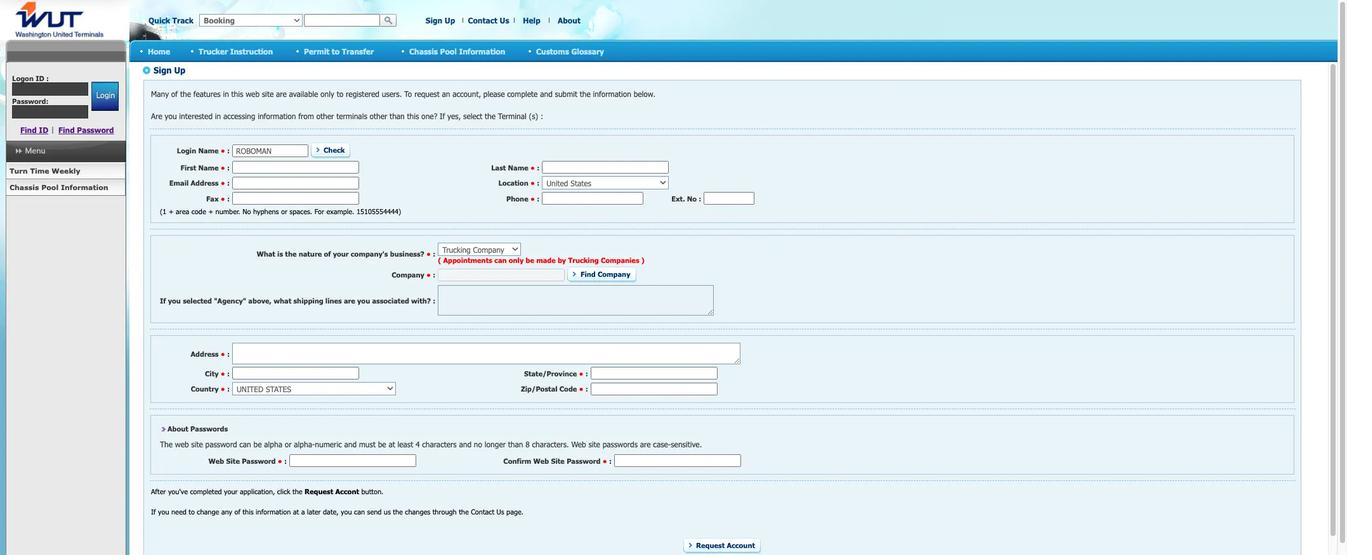 Task type: describe. For each thing, give the bounding box(es) containing it.
sign up link
[[426, 16, 455, 25]]

contact us
[[468, 16, 509, 25]]

contact
[[468, 16, 497, 25]]

help
[[523, 16, 540, 25]]

permit to transfer
[[304, 47, 374, 56]]

1 horizontal spatial chassis pool information
[[409, 47, 505, 56]]

logon
[[12, 74, 34, 82]]

id for logon
[[36, 74, 44, 82]]

transfer
[[342, 47, 374, 56]]

about link
[[558, 16, 581, 25]]

quick
[[148, 16, 170, 25]]

find password
[[58, 126, 114, 135]]

id for find
[[39, 126, 48, 135]]

about
[[558, 16, 581, 25]]

track
[[172, 16, 193, 25]]

turn
[[10, 167, 28, 175]]

sign
[[426, 16, 442, 25]]

turn time weekly link
[[6, 163, 126, 180]]

glossary
[[571, 47, 604, 56]]

contact us link
[[468, 16, 509, 25]]

home
[[148, 47, 170, 56]]

chassis pool information link
[[6, 180, 126, 196]]

customs glossary
[[536, 47, 604, 56]]

to
[[332, 47, 340, 56]]

1 vertical spatial chassis pool information
[[10, 183, 108, 192]]

up
[[445, 16, 455, 25]]

1 vertical spatial information
[[61, 183, 108, 192]]

0 horizontal spatial pool
[[41, 183, 58, 192]]



Task type: locate. For each thing, give the bounding box(es) containing it.
id left the :
[[36, 74, 44, 82]]

id
[[36, 74, 44, 82], [39, 126, 48, 135]]

find id
[[20, 126, 48, 135]]

chassis pool information down turn time weekly 'link'
[[10, 183, 108, 192]]

chassis pool information
[[409, 47, 505, 56], [10, 183, 108, 192]]

help link
[[523, 16, 540, 25]]

trucker
[[199, 47, 228, 56]]

pool down turn time weekly at left top
[[41, 183, 58, 192]]

pool down up on the top left of the page
[[440, 47, 457, 56]]

information
[[459, 47, 505, 56], [61, 183, 108, 192]]

trucker instruction
[[199, 47, 273, 56]]

find for find id
[[20, 126, 37, 135]]

logon id :
[[12, 74, 49, 82]]

0 vertical spatial pool
[[440, 47, 457, 56]]

chassis down sign
[[409, 47, 438, 56]]

customs
[[536, 47, 569, 56]]

turn time weekly
[[10, 167, 80, 175]]

0 horizontal spatial chassis
[[10, 183, 39, 192]]

find left password
[[58, 126, 75, 135]]

find password link
[[58, 126, 114, 135]]

instruction
[[230, 47, 273, 56]]

password:
[[12, 97, 49, 105]]

find for find password
[[58, 126, 75, 135]]

0 vertical spatial chassis pool information
[[409, 47, 505, 56]]

0 vertical spatial chassis
[[409, 47, 438, 56]]

sign up
[[426, 16, 455, 25]]

chassis down turn
[[10, 183, 39, 192]]

None text field
[[304, 14, 380, 27]]

pool
[[440, 47, 457, 56], [41, 183, 58, 192]]

None password field
[[12, 105, 88, 119]]

us
[[500, 16, 509, 25]]

0 horizontal spatial chassis pool information
[[10, 183, 108, 192]]

id down the password:
[[39, 126, 48, 135]]

:
[[46, 74, 49, 82]]

find down the password:
[[20, 126, 37, 135]]

chassis pool information down up on the top left of the page
[[409, 47, 505, 56]]

weekly
[[52, 167, 80, 175]]

quick track
[[148, 16, 193, 25]]

login image
[[91, 82, 118, 111]]

0 horizontal spatial find
[[20, 126, 37, 135]]

1 vertical spatial chassis
[[10, 183, 39, 192]]

find
[[20, 126, 37, 135], [58, 126, 75, 135]]

0 horizontal spatial information
[[61, 183, 108, 192]]

information down contact
[[459, 47, 505, 56]]

1 horizontal spatial pool
[[440, 47, 457, 56]]

1 horizontal spatial information
[[459, 47, 505, 56]]

chassis
[[409, 47, 438, 56], [10, 183, 39, 192]]

None text field
[[12, 82, 88, 96]]

1 horizontal spatial find
[[58, 126, 75, 135]]

1 vertical spatial pool
[[41, 183, 58, 192]]

find id link
[[20, 126, 48, 135]]

1 horizontal spatial chassis
[[409, 47, 438, 56]]

0 vertical spatial id
[[36, 74, 44, 82]]

password
[[77, 126, 114, 135]]

1 vertical spatial id
[[39, 126, 48, 135]]

1 find from the left
[[20, 126, 37, 135]]

0 vertical spatial information
[[459, 47, 505, 56]]

2 find from the left
[[58, 126, 75, 135]]

information down weekly
[[61, 183, 108, 192]]

permit
[[304, 47, 329, 56]]

time
[[30, 167, 49, 175]]



